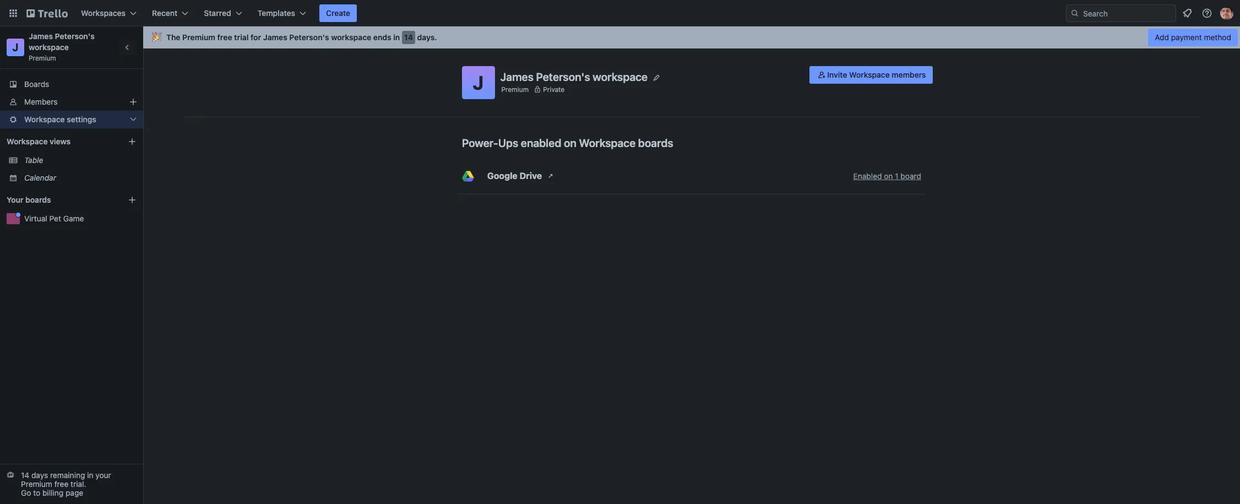 Task type: describe. For each thing, give the bounding box(es) containing it.
trial
[[234, 33, 249, 42]]

j button
[[462, 66, 495, 99]]

page
[[66, 488, 83, 498]]

recent
[[152, 8, 178, 18]]

drive
[[520, 171, 542, 181]]

workspaces button
[[74, 4, 143, 22]]

james peterson's workspace premium
[[29, 31, 97, 62]]

1
[[896, 171, 899, 181]]

ends
[[374, 33, 392, 42]]

payment
[[1172, 33, 1203, 42]]

create button
[[320, 4, 357, 22]]

the
[[166, 33, 180, 42]]

templates button
[[251, 4, 313, 22]]

settings
[[67, 115, 96, 124]]

invite workspace members
[[828, 70, 927, 79]]

peterson's for james peterson's workspace
[[536, 70, 591, 83]]

on inside "enabled on 1 board" button
[[885, 171, 894, 181]]

workspace navigation collapse icon image
[[120, 40, 136, 55]]

boards
[[24, 79, 49, 89]]

board
[[901, 171, 922, 181]]

enabled
[[521, 137, 562, 149]]

workspace settings button
[[0, 111, 143, 128]]

for
[[251, 33, 261, 42]]

add payment method link
[[1149, 29, 1239, 46]]

add board image
[[128, 196, 137, 204]]

days
[[31, 471, 48, 480]]

j for j link
[[12, 41, 19, 53]]

power-
[[462, 137, 499, 149]]

views
[[50, 137, 71, 146]]

remaining
[[50, 471, 85, 480]]

primary element
[[0, 0, 1241, 26]]

add payment method
[[1156, 33, 1232, 42]]

method
[[1205, 33, 1232, 42]]

members
[[892, 70, 927, 79]]

1 horizontal spatial james
[[263, 33, 288, 42]]

table link
[[24, 155, 137, 166]]

j link
[[7, 39, 24, 56]]

🎉 the premium free trial for james peterson's workspace ends in 14 days.
[[152, 33, 437, 42]]

calendar link
[[24, 172, 137, 184]]

🎉
[[152, 33, 162, 42]]

james for james peterson's workspace premium
[[29, 31, 53, 41]]

in inside 14 days remaining in your premium free trial. go to billing page
[[87, 471, 93, 480]]

ups
[[499, 137, 519, 149]]

workspaces
[[81, 8, 126, 18]]

enabled
[[854, 171, 883, 181]]

invite
[[828, 70, 848, 79]]

0 horizontal spatial on
[[564, 137, 577, 149]]

Search field
[[1080, 5, 1177, 21]]

private
[[543, 85, 565, 93]]

game
[[63, 214, 84, 223]]

14 inside 14 days remaining in your premium free trial. go to billing page
[[21, 471, 29, 480]]

workspace inside button
[[850, 70, 890, 79]]

1 horizontal spatial in
[[394, 33, 400, 42]]

your
[[96, 471, 111, 480]]

recent button
[[146, 4, 195, 22]]

free inside 14 days remaining in your premium free trial. go to billing page
[[54, 479, 69, 489]]

james peterson (jamespeterson93) image
[[1221, 7, 1234, 20]]

peterson's for james peterson's workspace premium
[[55, 31, 95, 41]]

google
[[488, 171, 518, 181]]

go to billing page link
[[21, 488, 83, 498]]



Task type: locate. For each thing, give the bounding box(es) containing it.
0 vertical spatial 14
[[404, 33, 413, 42]]

back to home image
[[26, 4, 68, 22]]

14 left days.
[[404, 33, 413, 42]]

premium inside 14 days remaining in your premium free trial. go to billing page
[[21, 479, 52, 489]]

james peterson's workspace
[[501, 70, 648, 83]]

0 vertical spatial in
[[394, 33, 400, 42]]

0 vertical spatial on
[[564, 137, 577, 149]]

0 vertical spatial free
[[217, 33, 232, 42]]

0 horizontal spatial j
[[12, 41, 19, 53]]

open information menu image
[[1202, 8, 1213, 19]]

banner containing 🎉
[[143, 26, 1241, 48]]

0 horizontal spatial in
[[87, 471, 93, 480]]

enabled on 1 board
[[854, 171, 922, 181]]

james
[[29, 31, 53, 41], [263, 33, 288, 42], [501, 70, 534, 83]]

table
[[24, 155, 43, 165]]

0 horizontal spatial boards
[[25, 195, 51, 204]]

1 vertical spatial workspace
[[29, 42, 69, 52]]

sm image
[[817, 69, 828, 80]]

peterson's inside james peterson's workspace premium
[[55, 31, 95, 41]]

virtual
[[24, 214, 47, 223]]

1 horizontal spatial free
[[217, 33, 232, 42]]

14 left days
[[21, 471, 29, 480]]

0 horizontal spatial workspace
[[29, 42, 69, 52]]

on
[[564, 137, 577, 149], [885, 171, 894, 181]]

in left your
[[87, 471, 93, 480]]

j for j button
[[473, 71, 484, 94]]

calendar
[[24, 173, 56, 182]]

peterson's down templates dropdown button at the left top
[[290, 33, 329, 42]]

1 vertical spatial j
[[473, 71, 484, 94]]

free
[[217, 33, 232, 42], [54, 479, 69, 489]]

0 horizontal spatial james
[[29, 31, 53, 41]]

boards inside the your boards with 1 items element
[[25, 195, 51, 204]]

0 vertical spatial workspace
[[331, 33, 372, 42]]

to
[[33, 488, 40, 498]]

1 horizontal spatial on
[[885, 171, 894, 181]]

starred
[[204, 8, 231, 18]]

members link
[[0, 93, 143, 111]]

on left 1
[[885, 171, 894, 181]]

workspace inside dropdown button
[[24, 115, 65, 124]]

premium inside james peterson's workspace premium
[[29, 54, 56, 62]]

pet
[[49, 214, 61, 223]]

j inside j link
[[12, 41, 19, 53]]

1 horizontal spatial boards
[[639, 137, 674, 149]]

banner
[[143, 26, 1241, 48]]

0 vertical spatial boards
[[639, 137, 674, 149]]

2 horizontal spatial peterson's
[[536, 70, 591, 83]]

14 days remaining in your premium free trial. go to billing page
[[21, 471, 111, 498]]

peterson's up the private
[[536, 70, 591, 83]]

1 vertical spatial boards
[[25, 195, 51, 204]]

confetti image
[[152, 33, 162, 42]]

0 vertical spatial j
[[12, 41, 19, 53]]

in
[[394, 33, 400, 42], [87, 471, 93, 480]]

james right for
[[263, 33, 288, 42]]

1 horizontal spatial j
[[473, 71, 484, 94]]

add
[[1156, 33, 1170, 42]]

create
[[326, 8, 351, 18]]

create a view image
[[128, 137, 137, 146]]

1 vertical spatial on
[[885, 171, 894, 181]]

virtual pet game link
[[24, 213, 137, 224]]

j
[[12, 41, 19, 53], [473, 71, 484, 94]]

workspace views
[[7, 137, 71, 146]]

james for james peterson's workspace
[[501, 70, 534, 83]]

1 horizontal spatial 14
[[404, 33, 413, 42]]

workspace for james peterson's workspace premium
[[29, 42, 69, 52]]

trial.
[[71, 479, 86, 489]]

james down back to home image at top
[[29, 31, 53, 41]]

1 vertical spatial in
[[87, 471, 93, 480]]

your boards with 1 items element
[[7, 193, 111, 207]]

workspace inside james peterson's workspace premium
[[29, 42, 69, 52]]

on right enabled
[[564, 137, 577, 149]]

0 horizontal spatial free
[[54, 479, 69, 489]]

j inside j button
[[473, 71, 484, 94]]

days.
[[417, 33, 437, 42]]

power-ups enabled on workspace boards
[[462, 137, 674, 149]]

your boards
[[7, 195, 51, 204]]

2 horizontal spatial workspace
[[593, 70, 648, 83]]

1 vertical spatial free
[[54, 479, 69, 489]]

0 notifications image
[[1181, 7, 1195, 20]]

search image
[[1071, 9, 1080, 18]]

in right ends
[[394, 33, 400, 42]]

workspace for james peterson's workspace
[[593, 70, 648, 83]]

go
[[21, 488, 31, 498]]

james peterson's workspace link
[[29, 31, 97, 52]]

1 vertical spatial 14
[[21, 471, 29, 480]]

workspace
[[331, 33, 372, 42], [29, 42, 69, 52], [593, 70, 648, 83]]

2 vertical spatial workspace
[[593, 70, 648, 83]]

peterson's
[[55, 31, 95, 41], [290, 33, 329, 42], [536, 70, 591, 83]]

boards link
[[0, 75, 143, 93]]

premium
[[182, 33, 215, 42], [29, 54, 56, 62], [502, 85, 529, 93], [21, 479, 52, 489]]

your
[[7, 195, 23, 204]]

virtual pet game
[[24, 214, 84, 223]]

starred button
[[197, 4, 249, 22]]

boards
[[639, 137, 674, 149], [25, 195, 51, 204]]

enabled on 1 board button
[[854, 171, 922, 182]]

14
[[404, 33, 413, 42], [21, 471, 29, 480]]

workspace settings
[[24, 115, 96, 124]]

james right j button
[[501, 70, 534, 83]]

invite workspace members button
[[810, 66, 933, 84]]

templates
[[258, 8, 295, 18]]

0 horizontal spatial 14
[[21, 471, 29, 480]]

1 horizontal spatial peterson's
[[290, 33, 329, 42]]

workspace
[[850, 70, 890, 79], [24, 115, 65, 124], [7, 137, 48, 146], [579, 137, 636, 149]]

2 horizontal spatial james
[[501, 70, 534, 83]]

peterson's down back to home image at top
[[55, 31, 95, 41]]

billing
[[42, 488, 63, 498]]

1 horizontal spatial workspace
[[331, 33, 372, 42]]

google drive
[[488, 171, 542, 181]]

0 horizontal spatial peterson's
[[55, 31, 95, 41]]

members
[[24, 97, 58, 106]]

james inside james peterson's workspace premium
[[29, 31, 53, 41]]



Task type: vqa. For each thing, say whether or not it's contained in the screenshot.
Archive link
no



